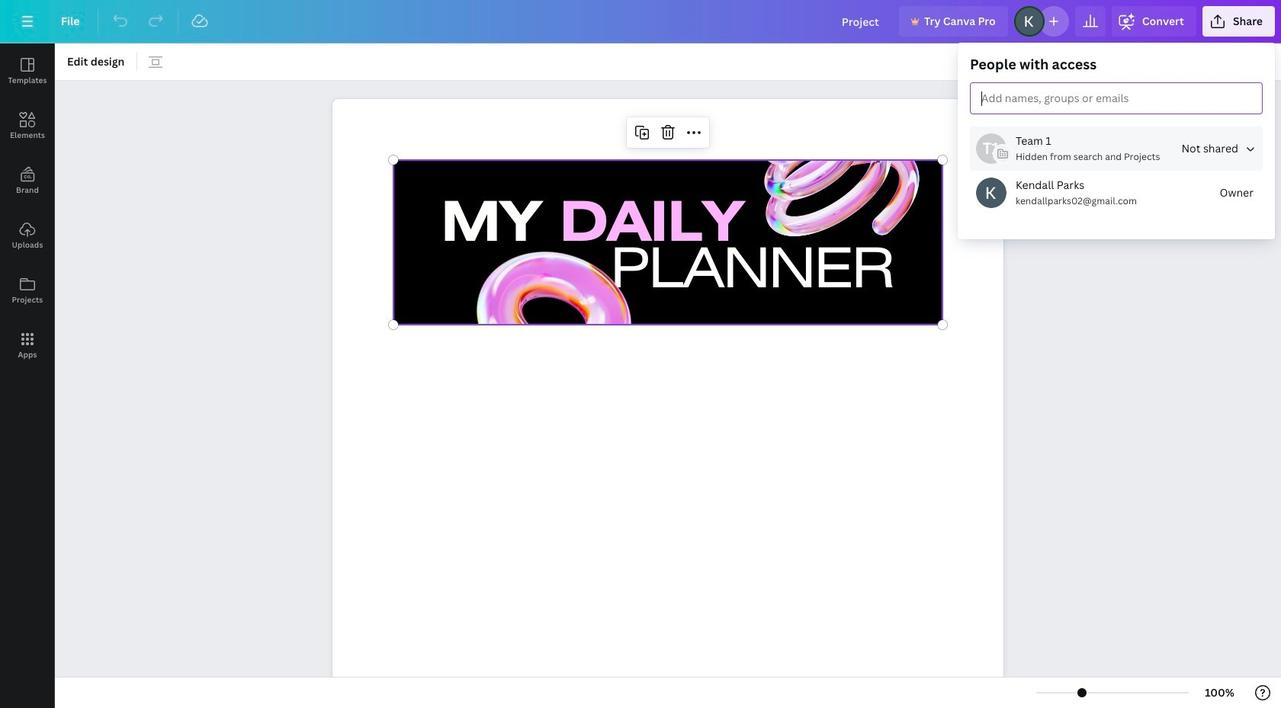 Task type: describe. For each thing, give the bounding box(es) containing it.
Not shared button
[[1176, 133, 1263, 164]]

Design title text field
[[830, 6, 893, 37]]

Zoom button
[[1195, 681, 1245, 706]]



Task type: locate. For each thing, give the bounding box(es) containing it.
None text field
[[333, 91, 1004, 709]]

group
[[970, 55, 1263, 227]]

main menu bar
[[0, 0, 1281, 43]]

side panel tab list
[[0, 43, 55, 373]]

team 1 element
[[976, 133, 1007, 164]]

Add names, groups or emails text field
[[975, 88, 1129, 110]]

team 1 image
[[976, 133, 1007, 164]]



Task type: vqa. For each thing, say whether or not it's contained in the screenshot.
Templates
no



